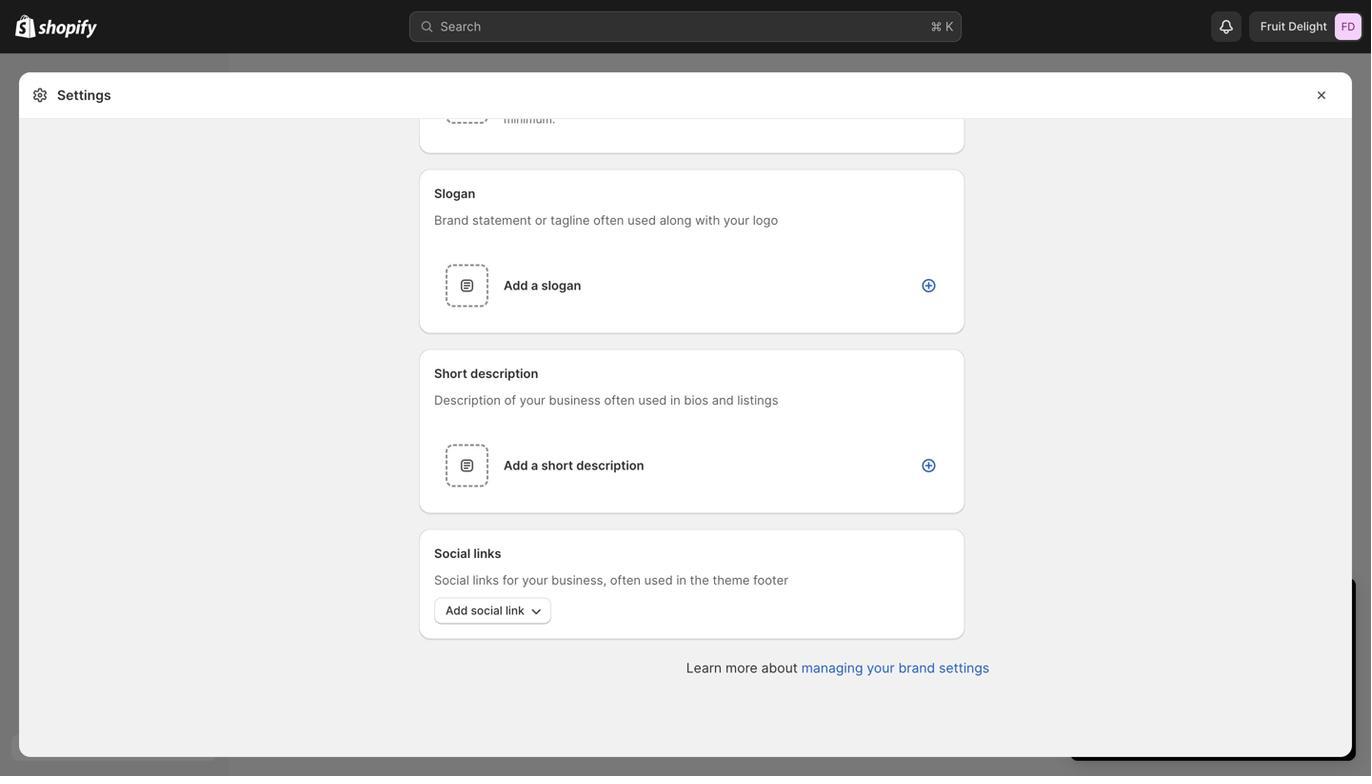 Task type: describe. For each thing, give the bounding box(es) containing it.
svg,
[[575, 97, 602, 111]]

your right of
[[520, 393, 546, 408]]

your right 'for'
[[522, 573, 548, 588]]

description
[[434, 393, 501, 408]]

links for social links for your business, often used in the theme footer
[[473, 573, 499, 588]]

1 vertical spatial or
[[535, 213, 547, 228]]

statement
[[472, 213, 532, 228]]

jpg.
[[650, 97, 675, 111]]

1 vertical spatial in
[[677, 573, 687, 588]]

or inside heic, webp, svg, png, or jpg. recommended: 1920×1080 pixels minimum.
[[636, 97, 647, 111]]

short description
[[434, 366, 539, 381]]

slogan
[[434, 186, 476, 201]]

often for tagline
[[594, 213, 624, 228]]

brand statement or tagline often used along with your logo
[[434, 213, 778, 228]]

often for business
[[604, 393, 635, 408]]

brand
[[434, 213, 469, 228]]

0 horizontal spatial shopify image
[[15, 15, 35, 38]]

add social link
[[446, 604, 525, 618]]

fruit delight
[[1261, 20, 1328, 33]]

⌘ k
[[931, 19, 954, 34]]

webp,
[[537, 97, 572, 111]]

social links
[[434, 546, 502, 561]]

0 vertical spatial in
[[671, 393, 681, 408]]

with
[[695, 213, 720, 228]]

add for add social link
[[446, 604, 468, 618]]

used for in
[[639, 393, 667, 408]]

for
[[503, 573, 519, 588]]

add for add a slogan
[[504, 278, 528, 293]]

3 days left in your trial element
[[1071, 628, 1356, 761]]

link
[[506, 604, 525, 618]]

footer
[[754, 573, 789, 588]]

social for social links
[[434, 546, 471, 561]]

your left brand
[[867, 660, 895, 676]]

png,
[[605, 97, 632, 111]]

a for short
[[531, 458, 538, 473]]

add for add a short description
[[504, 458, 528, 473]]

the
[[690, 573, 709, 588]]

business
[[549, 393, 601, 408]]

add a slogan
[[504, 278, 581, 293]]

2 vertical spatial used
[[645, 573, 673, 588]]

short
[[541, 458, 573, 473]]

your right "with"
[[724, 213, 750, 228]]



Task type: vqa. For each thing, say whether or not it's contained in the screenshot.
SAVE button
no



Task type: locate. For each thing, give the bounding box(es) containing it.
⌘
[[931, 19, 942, 34]]

add a short description
[[504, 458, 644, 473]]

a left slogan
[[531, 278, 538, 293]]

add left short
[[504, 458, 528, 473]]

used left along
[[628, 213, 656, 228]]

description
[[471, 366, 539, 381], [576, 458, 644, 473]]

or left jpg.
[[636, 97, 647, 111]]

often right business
[[604, 393, 635, 408]]

1 social from the top
[[434, 546, 471, 561]]

1 horizontal spatial shopify image
[[38, 19, 97, 39]]

your
[[724, 213, 750, 228], [520, 393, 546, 408], [522, 573, 548, 588], [867, 660, 895, 676]]

in left bios
[[671, 393, 681, 408]]

0 horizontal spatial or
[[535, 213, 547, 228]]

social links for your business, often used in the theme footer
[[434, 573, 789, 588]]

2 a from the top
[[531, 458, 538, 473]]

often right business, on the left of the page
[[610, 573, 641, 588]]

often right tagline
[[594, 213, 624, 228]]

add left social
[[446, 604, 468, 618]]

used left bios
[[639, 393, 667, 408]]

social
[[471, 604, 503, 618]]

0 horizontal spatial description
[[471, 366, 539, 381]]

a left short
[[531, 458, 538, 473]]

bios
[[684, 393, 709, 408]]

0 vertical spatial or
[[636, 97, 647, 111]]

minimum.
[[504, 112, 556, 126]]

shopify image
[[15, 15, 35, 38], [38, 19, 97, 39]]

along
[[660, 213, 692, 228]]

1 a from the top
[[531, 278, 538, 293]]

links left 'for'
[[473, 573, 499, 588]]

2 social from the top
[[434, 573, 469, 588]]

1 horizontal spatial description
[[576, 458, 644, 473]]

managing your brand settings link
[[802, 660, 990, 676]]

or left tagline
[[535, 213, 547, 228]]

1 vertical spatial description
[[576, 458, 644, 473]]

recommended:
[[678, 97, 762, 111]]

1 vertical spatial a
[[531, 458, 538, 473]]

links for social links
[[474, 546, 502, 561]]

2 vertical spatial often
[[610, 573, 641, 588]]

in
[[671, 393, 681, 408], [677, 573, 687, 588]]

description of your business often used in bios and listings
[[434, 393, 779, 408]]

used left "the"
[[645, 573, 673, 588]]

heic,
[[504, 97, 534, 111]]

links up social
[[474, 546, 502, 561]]

fruit delight image
[[1335, 13, 1362, 40]]

settings dialog
[[19, 0, 1352, 757]]

used
[[628, 213, 656, 228], [639, 393, 667, 408], [645, 573, 673, 588]]

links
[[474, 546, 502, 561], [473, 573, 499, 588]]

tagline
[[551, 213, 590, 228]]

description up of
[[471, 366, 539, 381]]

a for slogan
[[531, 278, 538, 293]]

1 vertical spatial add
[[504, 458, 528, 473]]

brand
[[899, 660, 936, 676]]

often
[[594, 213, 624, 228], [604, 393, 635, 408], [610, 573, 641, 588]]

search
[[441, 19, 481, 34]]

0 vertical spatial used
[[628, 213, 656, 228]]

0 vertical spatial links
[[474, 546, 502, 561]]

delight
[[1289, 20, 1328, 33]]

0 vertical spatial description
[[471, 366, 539, 381]]

0 vertical spatial add
[[504, 278, 528, 293]]

settings
[[939, 660, 990, 676]]

1 vertical spatial social
[[434, 573, 469, 588]]

0 vertical spatial a
[[531, 278, 538, 293]]

learn more about managing your brand settings
[[687, 660, 990, 676]]

add inside dropdown button
[[446, 604, 468, 618]]

settings
[[57, 87, 111, 103]]

or
[[636, 97, 647, 111], [535, 213, 547, 228]]

social down social links on the left of page
[[434, 573, 469, 588]]

and
[[712, 393, 734, 408]]

fruit
[[1261, 20, 1286, 33]]

business,
[[552, 573, 607, 588]]

listings
[[738, 393, 779, 408]]

dialog
[[1360, 66, 1372, 757]]

add
[[504, 278, 528, 293], [504, 458, 528, 473], [446, 604, 468, 618]]

theme
[[713, 573, 750, 588]]

1920×1080
[[766, 97, 826, 111]]

pixels
[[830, 97, 860, 111]]

1 vertical spatial used
[[639, 393, 667, 408]]

managing
[[802, 660, 863, 676]]

1 vertical spatial often
[[604, 393, 635, 408]]

k
[[946, 19, 954, 34]]

about
[[762, 660, 798, 676]]

more
[[726, 660, 758, 676]]

1 horizontal spatial or
[[636, 97, 647, 111]]

social
[[434, 546, 471, 561], [434, 573, 469, 588]]

short
[[434, 366, 467, 381]]

add left slogan
[[504, 278, 528, 293]]

social for social links for your business, often used in the theme footer
[[434, 573, 469, 588]]

learn
[[687, 660, 722, 676]]

description right short
[[576, 458, 644, 473]]

0 vertical spatial often
[[594, 213, 624, 228]]

used for along
[[628, 213, 656, 228]]

of
[[504, 393, 516, 408]]

2 vertical spatial add
[[446, 604, 468, 618]]

a
[[531, 278, 538, 293], [531, 458, 538, 473]]

add social link button
[[434, 598, 551, 624]]

0 vertical spatial social
[[434, 546, 471, 561]]

logo
[[753, 213, 778, 228]]

1 vertical spatial links
[[473, 573, 499, 588]]

in left "the"
[[677, 573, 687, 588]]

heic, webp, svg, png, or jpg. recommended: 1920×1080 pixels minimum.
[[504, 97, 860, 126]]

social up add social link
[[434, 546, 471, 561]]

slogan
[[541, 278, 581, 293]]



